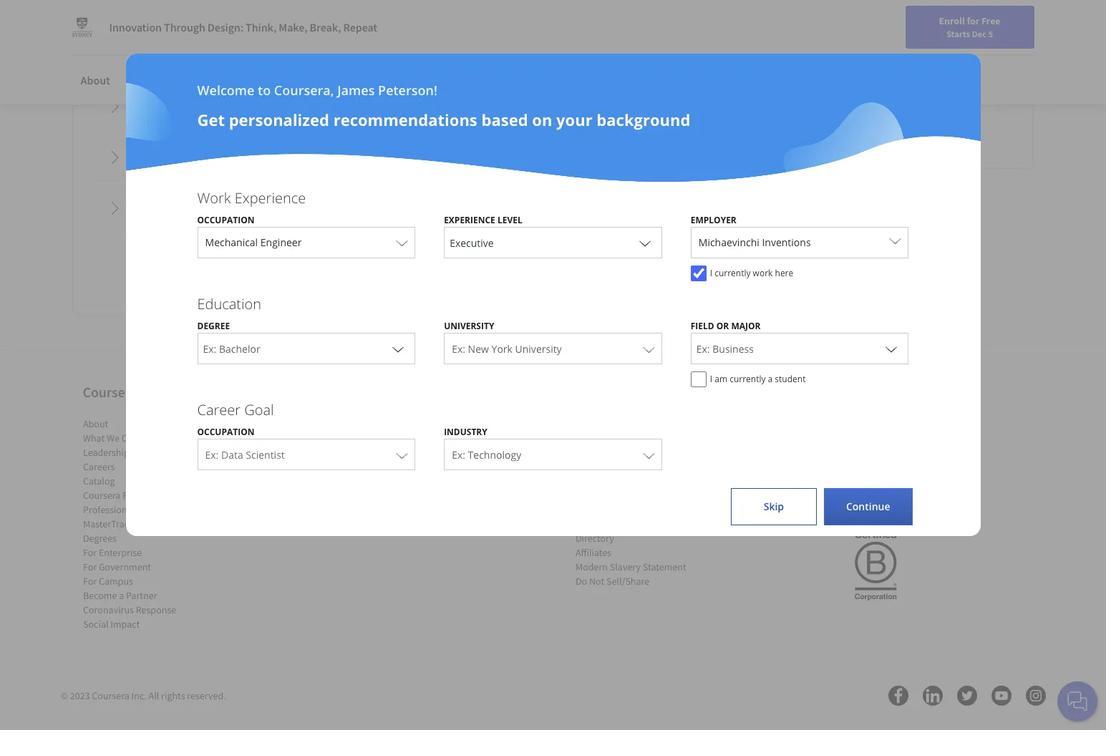 Task type: describe. For each thing, give the bounding box(es) containing it.
for campus link
[[83, 575, 133, 588]]

get personalized recommendations based on your background
[[197, 109, 691, 130]]

visit
[[747, 129, 769, 143]]

0 horizontal spatial experience
[[235, 188, 306, 208]]

major
[[731, 320, 761, 332]]

more questions
[[747, 103, 840, 121]]

governments link
[[303, 0, 397, 29]]

career inside the "onboardingmodal" dialog
[[197, 400, 241, 420]]

technology
[[468, 448, 521, 462]]

0 vertical spatial innovation through design: think, make, break, repeat
[[109, 20, 377, 34]]

skip button
[[731, 488, 817, 526]]

sell/share
[[606, 575, 649, 588]]

learning
[[545, 435, 587, 448]]

dec
[[972, 28, 987, 39]]

mastertrack®
[[83, 518, 138, 531]]

universities
[[228, 7, 286, 21]]

mechanical engineer
[[205, 236, 302, 249]]

experience level
[[444, 214, 523, 226]]

catalog link
[[83, 475, 115, 488]]

james
[[337, 82, 375, 99]]

all
[[149, 690, 159, 703]]

impact
[[110, 618, 139, 631]]

offer
[[121, 432, 142, 445]]

for enterprise link
[[83, 547, 142, 559]]

become a partner link
[[83, 590, 157, 602]]

innovation inside innovation through design: think, make, break, repeat
[[362, 284, 448, 308]]

about for about
[[81, 73, 110, 87]]

peterson!
[[378, 82, 437, 99]]

about what we offer leadership careers catalog coursera plus professional certificates mastertrack® certificates degrees for enterprise for government for campus become a partner coronavirus response social impact
[[83, 418, 187, 631]]

level
[[498, 214, 523, 226]]

ex: for education
[[452, 342, 465, 356]]

leadership
[[83, 446, 129, 459]]

list item up partners
[[329, 417, 451, 431]]

ex: new york university
[[452, 342, 562, 356]]

employer
[[691, 214, 737, 226]]

center
[[853, 129, 885, 143]]

coursera plus link
[[83, 489, 140, 502]]

partners link
[[329, 432, 364, 445]]

design: inside innovation through design: think, make, break, repeat
[[525, 284, 584, 308]]

recommendations
[[232, 73, 324, 87]]

coursera,
[[274, 82, 334, 99]]

your inside the "onboardingmodal" dialog
[[556, 109, 593, 130]]

starts
[[946, 28, 970, 39]]

modern slavery statement link
[[575, 561, 686, 574]]

2023
[[70, 690, 90, 703]]

banner navigation
[[11, 0, 403, 39]]

leadership link
[[83, 446, 129, 459]]

I currently work here checkbox
[[691, 266, 707, 281]]

affiliates link
[[575, 547, 611, 559]]

we
[[106, 432, 119, 445]]

field
[[691, 320, 714, 332]]

continue
[[846, 500, 890, 513]]

do not sell/share link
[[575, 575, 649, 588]]

or
[[717, 320, 729, 332]]

investors link
[[575, 432, 613, 445]]

i for work experience
[[710, 267, 712, 279]]

individuals
[[39, 7, 95, 21]]

slavery
[[610, 561, 641, 574]]

individuals link
[[17, 0, 101, 29]]

i am currently a student
[[710, 373, 806, 385]]

coursera image
[[17, 40, 108, 63]]

work
[[197, 188, 231, 208]]

translators
[[329, 461, 376, 474]]

get
[[197, 109, 225, 130]]

degrees link
[[83, 532, 116, 545]]

find
[[709, 45, 727, 58]]

catalog
[[83, 475, 115, 488]]

start learning button
[[497, 423, 610, 460]]

new inside "link"
[[750, 45, 769, 58]]

i for education
[[710, 373, 712, 385]]

governments
[[325, 7, 391, 21]]

0 vertical spatial questions
[[223, 15, 307, 40]]

I am currently a student checkbox
[[691, 372, 707, 387]]

free
[[982, 14, 1001, 27]]

0 vertical spatial innovation
[[109, 20, 162, 34]]

welcome
[[197, 82, 254, 99]]

2 for from the top
[[83, 561, 96, 574]]

occupation for career
[[197, 426, 255, 438]]

break, inside innovation through design: think, make, break, repeat
[[694, 284, 744, 308]]

plus
[[122, 489, 140, 502]]

start learning link
[[497, 423, 610, 460]]

affiliates
[[575, 547, 611, 559]]

coursera instagram image
[[1026, 686, 1046, 706]]

chevron down image for degree
[[390, 340, 407, 357]]

0 vertical spatial design:
[[208, 20, 243, 34]]

Employer field
[[691, 227, 908, 258]]

coursera youtube image
[[991, 686, 1011, 706]]

©
[[61, 690, 68, 703]]

currently inside work experience element
[[715, 267, 751, 279]]

careers
[[83, 461, 114, 474]]

1 vertical spatial certificates
[[140, 518, 187, 531]]

testimonials link
[[356, 64, 435, 96]]

1 vertical spatial innovation through design: think, make, break, repeat
[[362, 284, 744, 329]]

start learning
[[519, 435, 587, 448]]

background
[[597, 109, 691, 130]]

directory
[[575, 532, 614, 545]]

data
[[221, 448, 243, 462]]

goal
[[244, 400, 274, 420]]

0 vertical spatial certificates
[[136, 504, 184, 516]]

based
[[481, 109, 528, 130]]

your inside "link"
[[729, 45, 748, 58]]

degree
[[197, 320, 230, 332]]

1 vertical spatial questions
[[781, 103, 840, 121]]

list item up translators
[[329, 446, 451, 460]]

career goal element
[[183, 400, 923, 478]]

new inside the "education" element
[[468, 342, 489, 356]]

chevron down image for field or major
[[883, 340, 900, 357]]

social
[[83, 618, 108, 631]]

work experience element
[[183, 188, 923, 289]]

recommendations link
[[223, 64, 333, 96]]

asked
[[169, 15, 219, 40]]

do
[[575, 575, 587, 588]]

what
[[83, 432, 104, 445]]

i currently work here
[[710, 267, 793, 279]]

enroll for free starts dec 5
[[939, 14, 1001, 39]]



Task type: vqa. For each thing, say whether or not it's contained in the screenshot.
topmost well
no



Task type: locate. For each thing, give the bounding box(es) containing it.
for
[[967, 14, 980, 27]]

about up what
[[83, 418, 108, 431]]

visit the learner help center link
[[747, 129, 885, 143]]

about for about what we offer leadership careers catalog coursera plus professional certificates mastertrack® certificates degrees for enterprise for government for campus become a partner coronavirus response social impact
[[83, 418, 108, 431]]

repeat
[[343, 20, 377, 34], [525, 306, 581, 329]]

english
[[831, 45, 866, 59]]

find your new career
[[709, 45, 799, 58]]

think, inside innovation through design: think, make, break, repeat
[[588, 284, 637, 308]]

i right i currently work here checkbox
[[710, 267, 712, 279]]

frequently asked questions
[[72, 15, 307, 40]]

your right find
[[729, 45, 748, 58]]

welcome to coursera, james peterson!
[[197, 82, 437, 99]]

testimonials
[[364, 73, 427, 87]]

find your new career link
[[702, 43, 806, 61]]

for up become
[[83, 575, 96, 588]]

break, down i currently work here checkbox
[[694, 284, 744, 308]]

0 vertical spatial occupation
[[197, 214, 255, 226]]

show notifications image
[[913, 47, 930, 64]]

chevron down image
[[636, 234, 654, 251], [390, 340, 407, 357], [883, 340, 900, 357]]

1 for from the top
[[83, 547, 96, 559]]

coursera left inc.
[[92, 690, 129, 703]]

onboardingmodal dialog
[[0, 0, 1106, 730]]

0 vertical spatial about link
[[72, 64, 119, 96]]

0 horizontal spatial through
[[164, 20, 205, 34]]

ex: down industry
[[452, 448, 465, 462]]

career up more questions
[[771, 45, 799, 58]]

1 horizontal spatial chevron down image
[[636, 234, 654, 251]]

work
[[753, 267, 773, 279]]

make, inside innovation through design: think, make, break, repeat
[[641, 284, 689, 308]]

1 vertical spatial coursera
[[83, 489, 120, 502]]

not
[[589, 575, 604, 588]]

1 vertical spatial new
[[468, 342, 489, 356]]

1 vertical spatial currently
[[730, 373, 766, 385]]

here
[[775, 267, 793, 279]]

ex: inside the "education" element
[[452, 342, 465, 356]]

occupation for work
[[197, 214, 255, 226]]

certificates
[[136, 504, 184, 516], [140, 518, 187, 531]]

0 vertical spatial your
[[729, 45, 748, 58]]

certificates down professional certificates link at the left bottom of page
[[140, 518, 187, 531]]

enterprise
[[98, 547, 142, 559]]

1 vertical spatial make,
[[641, 284, 689, 308]]

3 list from the left
[[575, 417, 697, 589]]

0 vertical spatial experience
[[235, 188, 306, 208]]

michaevinchi inventions
[[699, 236, 811, 249]]

break,
[[310, 20, 341, 34], [694, 284, 744, 308]]

about link for modules
[[72, 64, 119, 96]]

0 horizontal spatial a
[[119, 590, 124, 602]]

make,
[[279, 20, 308, 34], [641, 284, 689, 308]]

coursera linkedin image
[[923, 686, 943, 706]]

coronavirus
[[83, 604, 133, 617]]

✕ button
[[772, 262, 785, 286]]

careers link
[[83, 461, 114, 474]]

0 horizontal spatial your
[[556, 109, 593, 130]]

reserved.
[[187, 690, 226, 703]]

your right on
[[556, 109, 593, 130]]

0 horizontal spatial chevron down image
[[390, 340, 407, 357]]

1 vertical spatial a
[[119, 590, 124, 602]]

university
[[444, 320, 494, 332], [515, 342, 562, 356]]

coursera twitter image
[[957, 686, 977, 706]]

Occupation field
[[198, 227, 415, 258]]

1 horizontal spatial innovation
[[362, 284, 448, 308]]

1 vertical spatial your
[[556, 109, 593, 130]]

0 vertical spatial think,
[[246, 20, 277, 34]]

a inside about what we offer leadership careers catalog coursera plus professional certificates mastertrack® certificates degrees for enterprise for government for campus become a partner coronavirus response social impact
[[119, 590, 124, 602]]

1 vertical spatial innovation
[[362, 284, 448, 308]]

coursera up what we offer link on the bottom
[[83, 383, 137, 401]]

new right find
[[750, 45, 769, 58]]

about link for what we offer
[[83, 418, 108, 431]]

0 vertical spatial a
[[768, 373, 773, 385]]

coursera facebook image
[[888, 686, 908, 706]]

experience up engineer
[[235, 188, 306, 208]]

logo of certified b corporation image
[[846, 522, 905, 608]]

universities link
[[206, 0, 292, 29]]

career goal
[[197, 400, 274, 420]]

0 vertical spatial career
[[771, 45, 799, 58]]

1 vertical spatial i
[[710, 373, 712, 385]]

i left the am
[[710, 373, 712, 385]]

1 horizontal spatial a
[[768, 373, 773, 385]]

statement
[[643, 561, 686, 574]]

collapsed list
[[91, 82, 687, 365]]

list containing about
[[83, 417, 204, 632]]

2 horizontal spatial list
[[575, 417, 697, 589]]

0 vertical spatial make,
[[279, 20, 308, 34]]

coursera inside about what we offer leadership careers catalog coursera plus professional certificates mastertrack® certificates degrees for enterprise for government for campus become a partner coronavirus response social impact
[[83, 489, 120, 502]]

0 horizontal spatial career
[[197, 400, 241, 420]]

occupation up "mechanical" at the left
[[197, 214, 255, 226]]

professional
[[83, 504, 134, 516]]

your
[[729, 45, 748, 58], [556, 109, 593, 130]]

michaevinchi
[[699, 236, 760, 249]]

through inside innovation through design: think, make, break, repeat
[[452, 284, 520, 308]]

rights
[[161, 690, 185, 703]]

inc.
[[131, 690, 147, 703]]

get it on google play image
[[822, 463, 930, 496]]

questions up learner in the right of the page
[[781, 103, 840, 121]]

a down the campus
[[119, 590, 124, 602]]

for down degrees
[[83, 547, 96, 559]]

1 horizontal spatial through
[[452, 284, 520, 308]]

engineer
[[260, 236, 302, 249]]

about link down 'coursera' image
[[72, 64, 119, 96]]

0 horizontal spatial list
[[83, 417, 204, 632]]

2 i from the top
[[710, 373, 712, 385]]

mechanical
[[205, 236, 258, 249]]

start
[[519, 435, 542, 448]]

for up for campus link
[[83, 561, 96, 574]]

list
[[83, 417, 204, 632], [329, 417, 451, 517], [575, 417, 697, 589]]

0 horizontal spatial make,
[[279, 20, 308, 34]]

1 vertical spatial break,
[[694, 284, 744, 308]]

university right york
[[515, 342, 562, 356]]

list item
[[329, 417, 451, 431], [329, 446, 451, 460], [575, 446, 697, 460]]

visit the learner help center
[[747, 129, 885, 143]]

learner
[[790, 129, 826, 143]]

0 horizontal spatial university
[[444, 320, 494, 332]]

1 horizontal spatial experience
[[444, 214, 495, 226]]

through up modules
[[164, 20, 205, 34]]

1 vertical spatial experience
[[444, 214, 495, 226]]

✕
[[772, 262, 785, 286]]

new left york
[[468, 342, 489, 356]]

1 horizontal spatial think,
[[588, 284, 637, 308]]

list containing partners
[[329, 417, 451, 517]]

industry
[[444, 426, 487, 438]]

what we offer link
[[83, 432, 142, 445]]

opens in a new tab image
[[232, 340, 243, 351]]

2 occupation from the top
[[197, 426, 255, 438]]

about link up what
[[83, 418, 108, 431]]

0 vertical spatial about
[[81, 73, 110, 87]]

scientist
[[246, 448, 285, 462]]

0 vertical spatial coursera
[[83, 383, 137, 401]]

0 horizontal spatial think,
[[246, 20, 277, 34]]

enroll
[[939, 14, 965, 27]]

1 vertical spatial career
[[197, 400, 241, 420]]

partner
[[126, 590, 157, 602]]

currently left work
[[715, 267, 751, 279]]

1 vertical spatial design:
[[525, 284, 584, 308]]

1 horizontal spatial your
[[729, 45, 748, 58]]

1 vertical spatial occupation
[[197, 426, 255, 438]]

about inside about what we offer leadership careers catalog coursera plus professional certificates mastertrack® certificates degrees for enterprise for government for campus become a partner coronavirus response social impact
[[83, 418, 108, 431]]

chat with us image
[[1066, 690, 1089, 713]]

1 horizontal spatial career
[[771, 45, 799, 58]]

2 horizontal spatial chevron down image
[[883, 340, 900, 357]]

0 horizontal spatial questions
[[223, 15, 307, 40]]

professional certificates link
[[83, 504, 184, 516]]

questions up recommendations
[[223, 15, 307, 40]]

0 horizontal spatial design:
[[208, 20, 243, 34]]

personalized
[[229, 109, 329, 130]]

modules
[[150, 73, 192, 87]]

1 i from the top
[[710, 267, 712, 279]]

occupation
[[197, 214, 255, 226], [197, 426, 255, 438]]

chevron down image inside work experience element
[[636, 234, 654, 251]]

currently inside the "education" element
[[730, 373, 766, 385]]

university up york
[[444, 320, 494, 332]]

modules link
[[142, 64, 200, 96]]

© 2023 coursera inc. all rights reserved.
[[61, 690, 226, 703]]

repeat up the james
[[343, 20, 377, 34]]

0 vertical spatial break,
[[310, 20, 341, 34]]

1 vertical spatial about
[[83, 418, 108, 431]]

1 horizontal spatial make,
[[641, 284, 689, 308]]

experience
[[235, 188, 306, 208], [444, 214, 495, 226]]

the university of sydney image
[[72, 17, 92, 37]]

translators link
[[329, 461, 376, 474]]

ex: left york
[[452, 342, 465, 356]]

1 horizontal spatial new
[[750, 45, 769, 58]]

1 occupation from the top
[[197, 214, 255, 226]]

i
[[710, 267, 712, 279], [710, 373, 712, 385]]

1 vertical spatial for
[[83, 561, 96, 574]]

0 horizontal spatial repeat
[[343, 20, 377, 34]]

career inside "link"
[[771, 45, 799, 58]]

mastertrack® certificates link
[[83, 518, 187, 531]]

0 horizontal spatial break,
[[310, 20, 341, 34]]

list item down investors
[[575, 446, 697, 460]]

chevron down image for experience level
[[636, 234, 654, 251]]

design:
[[208, 20, 243, 34], [525, 284, 584, 308]]

0 horizontal spatial innovation
[[109, 20, 162, 34]]

york
[[492, 342, 513, 356]]

2 vertical spatial for
[[83, 575, 96, 588]]

about down 'coursera' image
[[81, 73, 110, 87]]

certificates up mastertrack® certificates link on the bottom left
[[136, 504, 184, 516]]

ex:
[[452, 342, 465, 356], [205, 448, 219, 462], [452, 448, 465, 462]]

1 vertical spatial repeat
[[525, 306, 581, 329]]

0 vertical spatial i
[[710, 267, 712, 279]]

a left student
[[768, 373, 773, 385]]

occupation inside work experience element
[[197, 214, 255, 226]]

inventions
[[762, 236, 811, 249]]

0 vertical spatial new
[[750, 45, 769, 58]]

1 horizontal spatial university
[[515, 342, 562, 356]]

on
[[532, 109, 552, 130]]

currently right the am
[[730, 373, 766, 385]]

0 vertical spatial for
[[83, 547, 96, 559]]

through up york
[[452, 284, 520, 308]]

recommendations
[[333, 109, 477, 130]]

2 vertical spatial coursera
[[92, 690, 129, 703]]

1 horizontal spatial questions
[[781, 103, 840, 121]]

occupation inside career goal element
[[197, 426, 255, 438]]

1 vertical spatial about link
[[83, 418, 108, 431]]

directory affiliates modern slavery statement do not sell/share
[[575, 532, 686, 588]]

skip
[[764, 500, 784, 513]]

a inside dialog
[[768, 373, 773, 385]]

0 horizontal spatial new
[[468, 342, 489, 356]]

degrees
[[83, 532, 116, 545]]

ex: for career goal
[[452, 448, 465, 462]]

education element
[[183, 294, 923, 395]]

None search field
[[204, 38, 519, 66]]

occupation up data
[[197, 426, 255, 438]]

1 horizontal spatial break,
[[694, 284, 744, 308]]

1 vertical spatial through
[[452, 284, 520, 308]]

0 vertical spatial currently
[[715, 267, 751, 279]]

2 list from the left
[[329, 417, 451, 517]]

1 list from the left
[[83, 417, 204, 632]]

repeat up ex: new york university
[[525, 306, 581, 329]]

think,
[[246, 20, 277, 34], [588, 284, 637, 308]]

am
[[715, 373, 727, 385]]

ex: left data
[[205, 448, 219, 462]]

1 vertical spatial think,
[[588, 284, 637, 308]]

1 vertical spatial university
[[515, 342, 562, 356]]

1 horizontal spatial repeat
[[525, 306, 581, 329]]

education
[[197, 294, 261, 314]]

0 vertical spatial university
[[444, 320, 494, 332]]

3 for from the top
[[83, 575, 96, 588]]

list containing investors
[[575, 417, 697, 589]]

ex: data scientist
[[205, 448, 285, 462]]

more
[[747, 103, 778, 121]]

coursera down catalog
[[83, 489, 120, 502]]

through
[[164, 20, 205, 34], [452, 284, 520, 308]]

1 horizontal spatial list
[[329, 417, 451, 517]]

experience left level
[[444, 214, 495, 226]]

0 vertical spatial through
[[164, 20, 205, 34]]

career left goal
[[197, 400, 241, 420]]

0 vertical spatial repeat
[[343, 20, 377, 34]]

break, up welcome to coursera, james peterson!
[[310, 20, 341, 34]]

1 horizontal spatial design:
[[525, 284, 584, 308]]

ex: technology
[[452, 448, 521, 462]]

investors
[[575, 432, 613, 445]]



